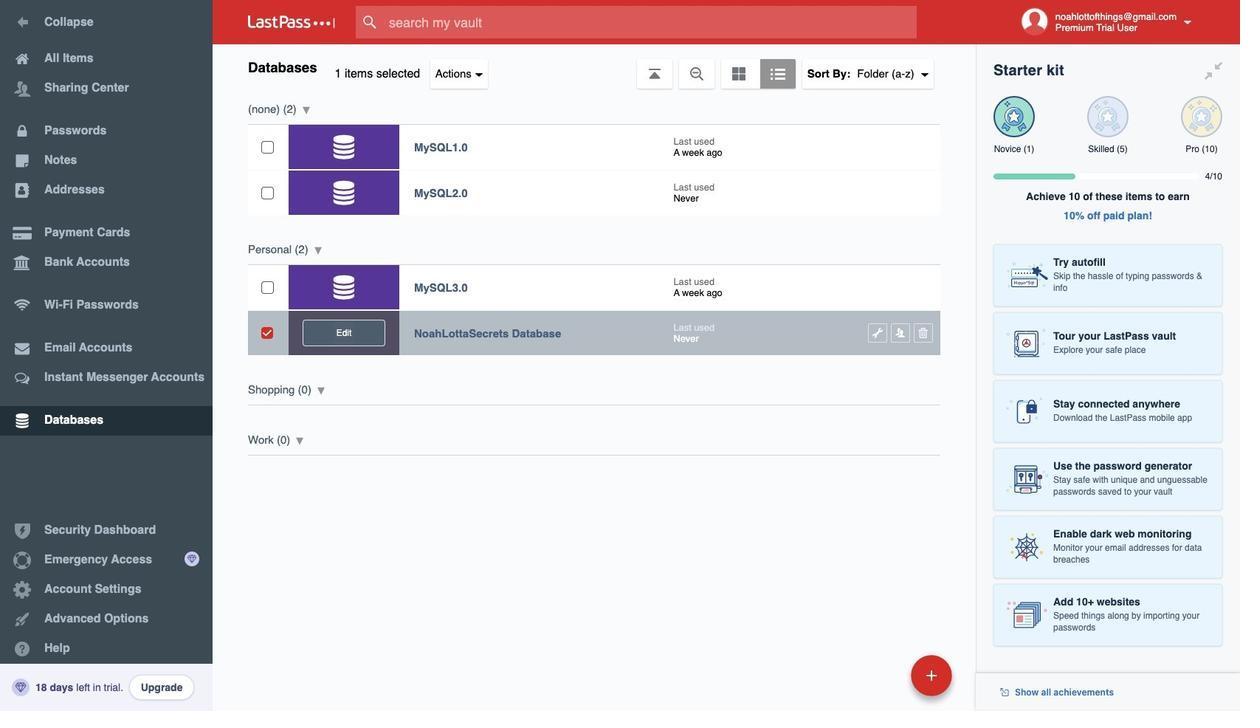Task type: describe. For each thing, give the bounding box(es) containing it.
vault options navigation
[[213, 44, 976, 89]]

search my vault text field
[[356, 6, 946, 38]]

lastpass image
[[248, 16, 335, 29]]

main navigation navigation
[[0, 0, 213, 711]]



Task type: vqa. For each thing, say whether or not it's contained in the screenshot.
search my vault "Text Field"
yes



Task type: locate. For each thing, give the bounding box(es) containing it.
new item element
[[810, 654, 958, 696]]

new item navigation
[[810, 650, 961, 711]]

Search search field
[[356, 6, 946, 38]]



